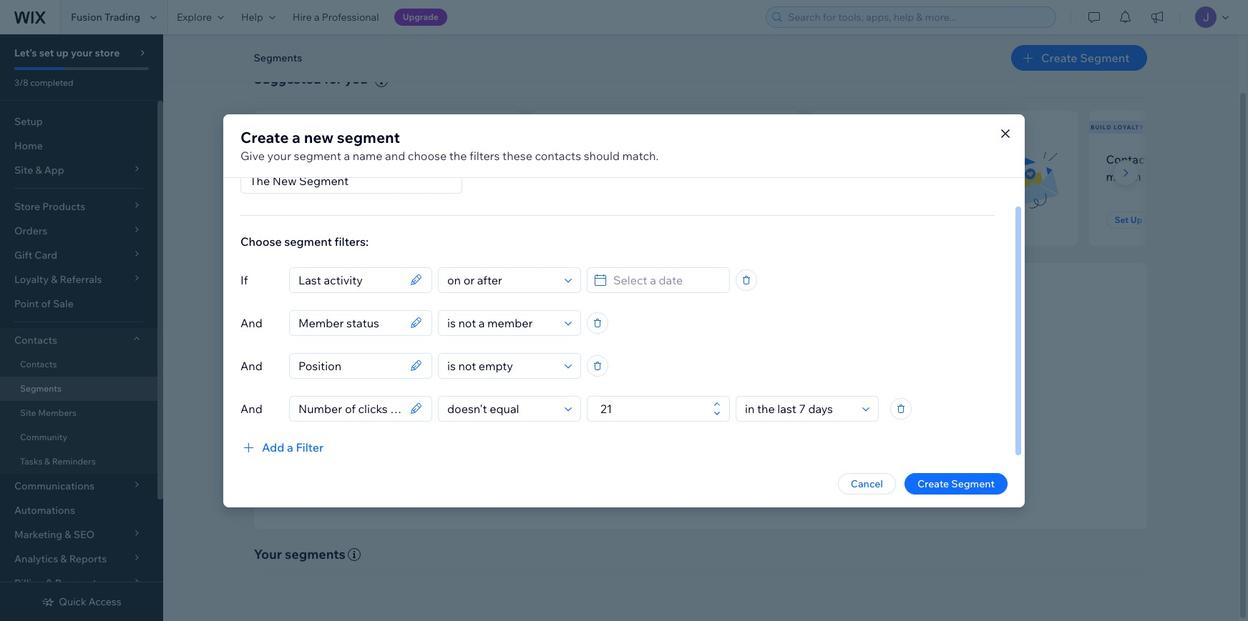 Task type: vqa. For each thing, say whether or not it's contained in the screenshot.
New Contacts Who Recently Subscribed To Your Mailing List
yes



Task type: locate. For each thing, give the bounding box(es) containing it.
contacts down "new"
[[298, 152, 345, 167]]

name
[[353, 149, 383, 163]]

up
[[56, 47, 69, 59]]

up up choose segment filters:
[[295, 215, 307, 225]]

1 horizontal spatial create segment button
[[1011, 45, 1147, 71]]

1 vertical spatial new
[[271, 152, 295, 167]]

create segment button for segments
[[1011, 45, 1147, 71]]

2 horizontal spatial contacts
[[677, 405, 717, 418]]

on
[[868, 169, 882, 184]]

2 who from the left
[[659, 152, 682, 167]]

home link
[[0, 134, 157, 158]]

who
[[347, 152, 370, 167], [659, 152, 682, 167], [962, 152, 985, 167]]

3/8 completed
[[14, 77, 73, 88]]

create segment
[[1041, 51, 1130, 65], [917, 478, 995, 491]]

contacts down loyalty
[[1106, 152, 1155, 167]]

your
[[71, 47, 93, 59], [267, 149, 291, 163], [347, 169, 372, 184], [885, 169, 909, 184]]

1 and from the top
[[240, 316, 262, 330]]

loyalty
[[1114, 124, 1144, 131]]

1 set from the left
[[279, 215, 294, 225]]

new up give
[[256, 124, 271, 131]]

1 vertical spatial contacts
[[14, 334, 57, 347]]

potential
[[549, 152, 597, 167]]

of left sale
[[41, 298, 51, 311]]

1 horizontal spatial to
[[728, 424, 737, 437]]

groups
[[630, 405, 663, 418]]

0 vertical spatial and
[[240, 316, 262, 330]]

with
[[1158, 152, 1181, 167]]

email up on at the top of the page
[[865, 152, 894, 167]]

your inside the create a new segment give your segment a name and choose the filters these contacts should match.
[[267, 149, 291, 163]]

set up segment
[[279, 215, 347, 225], [558, 215, 625, 225], [836, 215, 904, 225], [1115, 215, 1182, 225]]

4 set up segment from the left
[[1115, 215, 1182, 225]]

new contacts who recently subscribed to your mailing list
[[271, 152, 432, 184]]

your right up
[[71, 47, 93, 59]]

1 horizontal spatial contacts
[[535, 149, 581, 163]]

0 horizontal spatial to
[[334, 169, 345, 184]]

your right give
[[267, 149, 291, 163]]

&
[[44, 457, 50, 467]]

0 vertical spatial to
[[334, 169, 345, 184]]

segments up site members
[[20, 384, 62, 394]]

send
[[558, 424, 583, 437]]

up down contacts with a birthday th
[[1131, 215, 1143, 225]]

1 vertical spatial to
[[728, 424, 737, 437]]

cancel button
[[838, 473, 896, 495]]

contacts
[[1106, 152, 1155, 167], [14, 334, 57, 347], [20, 359, 57, 370]]

a down customers
[[624, 169, 631, 184]]

1 vertical spatial segments
[[20, 384, 62, 394]]

a inside potential customers who haven't made a purchase yet
[[624, 169, 631, 184]]

1 horizontal spatial select an option field
[[741, 397, 858, 421]]

list
[[251, 111, 1248, 246]]

you
[[345, 71, 368, 87]]

segments inside sidebar element
[[20, 384, 62, 394]]

contacts down the contacts popup button
[[20, 359, 57, 370]]

1 horizontal spatial segments
[[254, 52, 302, 64]]

0 horizontal spatial subscribers
[[273, 124, 322, 131]]

2 vertical spatial segment
[[284, 234, 332, 249]]

up down clicked
[[852, 215, 864, 225]]

set up segment up choose segment filters:
[[279, 215, 347, 225]]

sidebar element
[[0, 34, 163, 622]]

quick
[[59, 596, 86, 609]]

1 vertical spatial choose a condition field
[[443, 354, 560, 378]]

contacts down point of sale
[[14, 334, 57, 347]]

access
[[89, 596, 121, 609]]

create segment button
[[1011, 45, 1147, 71], [905, 473, 1008, 495]]

4 set from the left
[[1115, 215, 1129, 225]]

subscribers down suggested
[[273, 124, 322, 131]]

setup link
[[0, 110, 157, 134]]

set up segment button down on at the top of the page
[[828, 212, 912, 229]]

reminders
[[52, 457, 96, 467]]

new
[[256, 124, 271, 131], [271, 152, 295, 167]]

completed
[[30, 77, 73, 88]]

segment
[[337, 128, 400, 146], [294, 149, 341, 163], [284, 234, 332, 249]]

set up segment down made
[[558, 215, 625, 225]]

clicked
[[828, 169, 866, 184]]

segments
[[254, 52, 302, 64], [20, 384, 62, 394]]

2 up from the left
[[574, 215, 586, 225]]

to right subscribed at the top of page
[[334, 169, 345, 184]]

a right add
[[287, 441, 293, 455]]

0 vertical spatial email
[[865, 152, 894, 167]]

contacts for the contacts popup button
[[14, 334, 57, 347]]

0 horizontal spatial segments
[[20, 384, 62, 394]]

set up segment down on at the top of the page
[[836, 215, 904, 225]]

who for your
[[347, 152, 370, 167]]

subscribers
[[273, 124, 322, 131], [896, 152, 959, 167]]

1 horizontal spatial create segment
[[1041, 51, 1130, 65]]

0 vertical spatial the
[[449, 149, 467, 163]]

give
[[240, 149, 265, 163]]

contacts up haven't at the top of page
[[535, 149, 581, 163]]

contacts inside the contacts popup button
[[14, 334, 57, 347]]

3 set up segment button from the left
[[828, 212, 912, 229]]

create
[[1041, 51, 1078, 65], [240, 128, 289, 146], [558, 405, 589, 418], [917, 478, 949, 491]]

0 horizontal spatial of
[[41, 298, 51, 311]]

2 set up segment from the left
[[558, 215, 625, 225]]

contacts up campaigns
[[677, 405, 717, 418]]

3 set from the left
[[836, 215, 850, 225]]

1 who from the left
[[347, 152, 370, 167]]

and inside the create a new segment give your segment a name and choose the filters these contacts should match.
[[385, 149, 405, 163]]

1 vertical spatial segment
[[294, 149, 341, 163]]

1 horizontal spatial who
[[659, 152, 682, 167]]

0 vertical spatial of
[[41, 298, 51, 311]]

your right on at the top of the page
[[885, 169, 909, 184]]

1 vertical spatial create segment button
[[905, 473, 1008, 495]]

the inside reach the right target audience create specific groups of contacts that update automatically send personalized email campaigns to drive sales and build trust
[[645, 383, 665, 400]]

2 set from the left
[[558, 215, 572, 225]]

up down haven't at the top of page
[[574, 215, 586, 225]]

segment down "new"
[[294, 149, 341, 163]]

email
[[865, 152, 894, 167], [647, 424, 672, 437]]

your inside new contacts who recently subscribed to your mailing list
[[347, 169, 372, 184]]

and
[[240, 316, 262, 330], [240, 359, 262, 373], [240, 402, 262, 416]]

3 and from the top
[[240, 402, 262, 416]]

of
[[41, 298, 51, 311], [665, 405, 675, 418]]

set for new contacts who recently subscribed to your mailing list
[[279, 215, 294, 225]]

cancel
[[851, 478, 883, 491]]

a right with
[[1184, 152, 1190, 167]]

1 horizontal spatial the
[[645, 383, 665, 400]]

contacts link
[[0, 353, 157, 377]]

contacts inside contacts link
[[20, 359, 57, 370]]

segments up suggested
[[254, 52, 302, 64]]

a right hire
[[314, 11, 320, 24]]

1 horizontal spatial and
[[791, 424, 809, 437]]

0 horizontal spatial who
[[347, 152, 370, 167]]

Select an option field
[[443, 311, 560, 335], [741, 397, 858, 421]]

of down right
[[665, 405, 675, 418]]

segment up name
[[337, 128, 400, 146]]

professional
[[322, 11, 379, 24]]

2 and from the top
[[240, 359, 262, 373]]

0 vertical spatial new
[[256, 124, 271, 131]]

3 up from the left
[[852, 215, 864, 225]]

a left name
[[344, 149, 350, 163]]

set up segment for clicked
[[836, 215, 904, 225]]

and down automatically
[[791, 424, 809, 437]]

and inside reach the right target audience create specific groups of contacts that update automatically send personalized email campaigns to drive sales and build trust
[[791, 424, 809, 437]]

2 vertical spatial contacts
[[20, 359, 57, 370]]

set up segment down contacts with a birthday th
[[1115, 215, 1182, 225]]

automations
[[14, 505, 75, 517]]

who up campaign
[[962, 152, 985, 167]]

1 vertical spatial and
[[240, 359, 262, 373]]

to left drive
[[728, 424, 737, 437]]

segments inside button
[[254, 52, 302, 64]]

1 horizontal spatial email
[[865, 152, 894, 167]]

1 vertical spatial the
[[645, 383, 665, 400]]

email inside active email subscribers who clicked on your campaign
[[865, 152, 894, 167]]

choose segment filters:
[[240, 234, 369, 249]]

that
[[720, 405, 739, 418]]

3 who from the left
[[962, 152, 985, 167]]

campaigns
[[674, 424, 726, 437]]

and up mailing
[[385, 149, 405, 163]]

set up segment button up choose segment filters:
[[271, 212, 355, 229]]

1 vertical spatial and
[[791, 424, 809, 437]]

2 set up segment button from the left
[[549, 212, 634, 229]]

upgrade
[[403, 11, 439, 22]]

1 vertical spatial of
[[665, 405, 675, 418]]

3 choose a condition field from the top
[[443, 397, 560, 421]]

set up segment button down contacts with a birthday th
[[1106, 212, 1191, 229]]

campaign
[[912, 169, 965, 184]]

1 set up segment from the left
[[279, 215, 347, 225]]

who inside potential customers who haven't made a purchase yet
[[659, 152, 682, 167]]

Choose a condition field
[[443, 268, 560, 292], [443, 354, 560, 378], [443, 397, 560, 421]]

who inside new contacts who recently subscribed to your mailing list
[[347, 152, 370, 167]]

your down name
[[347, 169, 372, 184]]

up for subscribed
[[295, 215, 307, 225]]

1 vertical spatial create segment
[[917, 478, 995, 491]]

and
[[385, 149, 405, 163], [791, 424, 809, 437]]

up
[[295, 215, 307, 225], [574, 215, 586, 225], [852, 215, 864, 225], [1131, 215, 1143, 225]]

build
[[1091, 124, 1112, 131]]

help
[[241, 11, 263, 24]]

0 vertical spatial select an option field
[[443, 311, 560, 335]]

subscribers up campaign
[[896, 152, 959, 167]]

0 vertical spatial segments
[[254, 52, 302, 64]]

set for potential customers who haven't made a purchase yet
[[558, 215, 572, 225]]

who up e.g., returning customers field on the top of page
[[347, 152, 370, 167]]

add a filter button
[[240, 439, 324, 456]]

0 vertical spatial and
[[385, 149, 405, 163]]

0 vertical spatial contacts
[[1106, 152, 1155, 167]]

0 horizontal spatial and
[[385, 149, 405, 163]]

the left 'filters'
[[449, 149, 467, 163]]

1 vertical spatial subscribers
[[896, 152, 959, 167]]

1 horizontal spatial subscribers
[[896, 152, 959, 167]]

1 horizontal spatial of
[[665, 405, 675, 418]]

add a filter
[[262, 441, 324, 455]]

0 horizontal spatial create segment button
[[905, 473, 1008, 495]]

potential customers who haven't made a purchase yet
[[549, 152, 703, 184]]

None field
[[294, 268, 406, 292], [294, 311, 406, 335], [294, 354, 406, 378], [294, 397, 406, 421], [294, 268, 406, 292], [294, 311, 406, 335], [294, 354, 406, 378], [294, 397, 406, 421]]

a
[[314, 11, 320, 24], [292, 128, 301, 146], [344, 149, 350, 163], [1184, 152, 1190, 167], [624, 169, 631, 184], [287, 441, 293, 455]]

segments for segments button
[[254, 52, 302, 64]]

2 horizontal spatial who
[[962, 152, 985, 167]]

and for leftmost select an option field
[[240, 316, 262, 330]]

0 horizontal spatial the
[[449, 149, 467, 163]]

0 horizontal spatial contacts
[[298, 152, 345, 167]]

and for 3rd choose a condition field from the top
[[240, 402, 262, 416]]

new inside new contacts who recently subscribed to your mailing list
[[271, 152, 295, 167]]

set up segment for made
[[558, 215, 625, 225]]

choose
[[240, 234, 282, 249]]

0 vertical spatial create segment button
[[1011, 45, 1147, 71]]

0 horizontal spatial create segment
[[917, 478, 995, 491]]

2 vertical spatial choose a condition field
[[443, 397, 560, 421]]

segments button
[[247, 47, 309, 69]]

who up purchase
[[659, 152, 682, 167]]

the inside the create a new segment give your segment a name and choose the filters these contacts should match.
[[449, 149, 467, 163]]

set up segment button for subscribed
[[271, 212, 355, 229]]

new up subscribed at the top of page
[[271, 152, 295, 167]]

1 up from the left
[[295, 215, 307, 225]]

0 vertical spatial choose a condition field
[[443, 268, 560, 292]]

0 horizontal spatial email
[[647, 424, 672, 437]]

suggested for you
[[254, 71, 368, 87]]

quick access button
[[42, 596, 121, 609]]

1 set up segment button from the left
[[271, 212, 355, 229]]

hire a professional
[[293, 11, 379, 24]]

the up groups
[[645, 383, 665, 400]]

subscribed
[[271, 169, 331, 184]]

who for purchase
[[659, 152, 682, 167]]

should
[[584, 149, 620, 163]]

email down the enter a number text box at bottom
[[647, 424, 672, 437]]

site members
[[20, 408, 77, 419]]

2 vertical spatial and
[[240, 402, 262, 416]]

0 vertical spatial create segment
[[1041, 51, 1130, 65]]

a left "new"
[[292, 128, 301, 146]]

Select a date field
[[609, 268, 725, 292]]

segment left filters:
[[284, 234, 332, 249]]

3 set up segment from the left
[[836, 215, 904, 225]]

your segments
[[254, 547, 346, 563]]

add
[[262, 441, 284, 455]]

1 vertical spatial email
[[647, 424, 672, 437]]

target
[[700, 383, 737, 400]]

set up segment button down made
[[549, 212, 634, 229]]

automations link
[[0, 499, 157, 523]]

2 choose a condition field from the top
[[443, 354, 560, 378]]



Task type: describe. For each thing, give the bounding box(es) containing it.
0 horizontal spatial select an option field
[[443, 311, 560, 335]]

a inside contacts with a birthday th
[[1184, 152, 1190, 167]]

contacts with a birthday th
[[1106, 152, 1248, 184]]

a inside hire a professional link
[[314, 11, 320, 24]]

tasks
[[20, 457, 43, 467]]

let's set up your store
[[14, 47, 120, 59]]

trading
[[104, 11, 140, 24]]

home
[[14, 140, 43, 152]]

if
[[240, 273, 248, 287]]

to inside new contacts who recently subscribed to your mailing list
[[334, 169, 345, 184]]

active email subscribers who clicked on your campaign
[[828, 152, 985, 184]]

new for new subscribers
[[256, 124, 271, 131]]

for
[[324, 71, 342, 87]]

Enter a number text field
[[596, 397, 709, 421]]

email inside reach the right target audience create specific groups of contacts that update automatically send personalized email campaigns to drive sales and build trust
[[647, 424, 672, 437]]

yet
[[686, 169, 703, 184]]

who inside active email subscribers who clicked on your campaign
[[962, 152, 985, 167]]

purchase
[[633, 169, 683, 184]]

contacts for contacts link
[[20, 359, 57, 370]]

up for clicked
[[852, 215, 864, 225]]

create inside the create a new segment give your segment a name and choose the filters these contacts should match.
[[240, 128, 289, 146]]

personalized
[[585, 424, 645, 437]]

point of sale link
[[0, 292, 157, 316]]

4 set up segment button from the left
[[1106, 212, 1191, 229]]

new
[[304, 128, 334, 146]]

tasks & reminders link
[[0, 450, 157, 475]]

to inside reach the right target audience create specific groups of contacts that update automatically send personalized email campaigns to drive sales and build trust
[[728, 424, 737, 437]]

members
[[38, 408, 77, 419]]

audience
[[740, 383, 796, 400]]

new for new contacts who recently subscribed to your mailing list
[[271, 152, 295, 167]]

new subscribers
[[256, 124, 322, 131]]

point of sale
[[14, 298, 74, 311]]

birthday
[[1192, 152, 1238, 167]]

fusion trading
[[71, 11, 140, 24]]

set up segment for subscribed
[[279, 215, 347, 225]]

drive
[[740, 424, 763, 437]]

sales
[[765, 424, 789, 437]]

specific
[[592, 405, 628, 418]]

recently
[[372, 152, 416, 167]]

set up segment button for clicked
[[828, 212, 912, 229]]

create segment button for cancel
[[905, 473, 1008, 495]]

3/8
[[14, 77, 28, 88]]

build
[[811, 424, 835, 437]]

set up segment button for made
[[549, 212, 634, 229]]

build loyalty
[[1091, 124, 1144, 131]]

reach
[[605, 383, 642, 400]]

haven't
[[549, 169, 589, 184]]

choose
[[408, 149, 447, 163]]

quick access
[[59, 596, 121, 609]]

contacts inside the create a new segment give your segment a name and choose the filters these contacts should match.
[[535, 149, 581, 163]]

automatically
[[776, 405, 839, 418]]

list containing new contacts who recently subscribed to your mailing list
[[251, 111, 1248, 246]]

sale
[[53, 298, 74, 311]]

site members link
[[0, 402, 157, 426]]

0 vertical spatial subscribers
[[273, 124, 322, 131]]

help button
[[233, 0, 284, 34]]

of inside sidebar element
[[41, 298, 51, 311]]

tasks & reminders
[[20, 457, 96, 467]]

reach the right target audience create specific groups of contacts that update automatically send personalized email campaigns to drive sales and build trust
[[558, 383, 859, 437]]

made
[[591, 169, 622, 184]]

your
[[254, 547, 282, 563]]

community
[[20, 432, 67, 443]]

these
[[503, 149, 532, 163]]

filters:
[[335, 234, 369, 249]]

explore
[[177, 11, 212, 24]]

segments for segments link
[[20, 384, 62, 394]]

store
[[95, 47, 120, 59]]

setup
[[14, 115, 43, 128]]

your inside active email subscribers who clicked on your campaign
[[885, 169, 909, 184]]

filter
[[296, 441, 324, 455]]

hire a professional link
[[284, 0, 388, 34]]

contacts inside contacts with a birthday th
[[1106, 152, 1155, 167]]

subscribers inside active email subscribers who clicked on your campaign
[[896, 152, 959, 167]]

th
[[1241, 152, 1248, 167]]

active
[[828, 152, 862, 167]]

site
[[20, 408, 36, 419]]

set for active email subscribers who clicked on your campaign
[[836, 215, 850, 225]]

right
[[668, 383, 697, 400]]

create inside reach the right target audience create specific groups of contacts that update automatically send personalized email campaigns to drive sales and build trust
[[558, 405, 589, 418]]

fusion
[[71, 11, 102, 24]]

hire
[[293, 11, 312, 24]]

update
[[741, 405, 774, 418]]

and for second choose a condition field from the top
[[240, 359, 262, 373]]

customers
[[600, 152, 657, 167]]

contacts inside reach the right target audience create specific groups of contacts that update automatically send personalized email campaigns to drive sales and build trust
[[677, 405, 717, 418]]

of inside reach the right target audience create specific groups of contacts that update automatically send personalized email campaigns to drive sales and build trust
[[665, 405, 675, 418]]

4 up from the left
[[1131, 215, 1143, 225]]

mailing
[[374, 169, 414, 184]]

contacts button
[[0, 329, 157, 353]]

let's
[[14, 47, 37, 59]]

a inside add a filter button
[[287, 441, 293, 455]]

set
[[39, 47, 54, 59]]

Search for tools, apps, help & more... field
[[784, 7, 1051, 27]]

0 vertical spatial segment
[[337, 128, 400, 146]]

community link
[[0, 426, 157, 450]]

1 choose a condition field from the top
[[443, 268, 560, 292]]

create a new segment give your segment a name and choose the filters these contacts should match.
[[240, 128, 659, 163]]

1 vertical spatial select an option field
[[741, 397, 858, 421]]

match.
[[622, 149, 659, 163]]

suggested
[[254, 71, 321, 87]]

list
[[416, 169, 432, 184]]

up for made
[[574, 215, 586, 225]]

segments link
[[0, 377, 157, 402]]

your inside sidebar element
[[71, 47, 93, 59]]

e.g., Returning Customers field
[[245, 169, 457, 193]]

contacts inside new contacts who recently subscribed to your mailing list
[[298, 152, 345, 167]]

segments
[[285, 547, 346, 563]]



